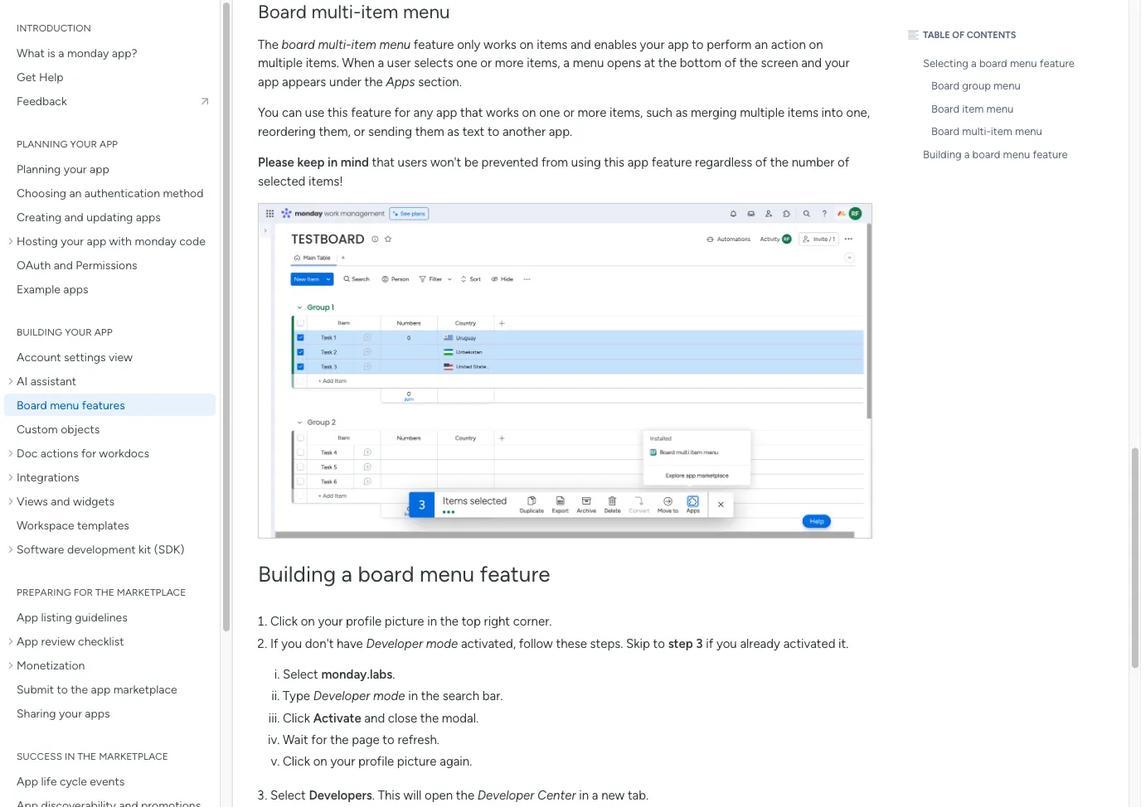 Task type: locate. For each thing, give the bounding box(es) containing it.
board up board group menu link
[[979, 56, 1007, 70]]

feature up corner.
[[480, 561, 550, 587]]

feedback
[[17, 94, 67, 108]]

the left number
[[770, 155, 789, 170]]

a down board multi-item menu
[[964, 148, 970, 161]]

one inside you can use this feature for any app that works on one or more items, such as merging multiple items into one, reordering them, or sending them as text to another app.
[[539, 105, 560, 120]]

board multi-item menu
[[931, 125, 1042, 138]]

app up show subpages for monetization icon
[[17, 634, 38, 649]]

one
[[456, 55, 477, 70], [539, 105, 560, 120]]

board menu features link
[[4, 394, 216, 416]]

0 vertical spatial that
[[460, 105, 483, 120]]

the down the perform
[[739, 55, 758, 70]]

feedback link
[[4, 90, 216, 112]]

ai assistant
[[17, 374, 76, 388]]

click up if
[[270, 615, 298, 630]]

preparing
[[17, 587, 71, 599]]

. left 'this'
[[372, 789, 375, 804]]

to right "skip" on the right bottom of the page
[[653, 636, 665, 651]]

0 vertical spatial app
[[17, 610, 38, 625]]

multiple down "the"
[[258, 55, 303, 70]]

of right regardless
[[755, 155, 767, 170]]

in up close
[[408, 689, 418, 704]]

0 vertical spatial more
[[495, 55, 524, 70]]

1 vertical spatial developer
[[313, 689, 370, 704]]

1 vertical spatial picture
[[397, 755, 437, 770]]

0 vertical spatial item
[[351, 37, 376, 52]]

menu inside building a board menu feature link
[[1003, 148, 1030, 161]]

on up another
[[522, 105, 536, 120]]

1 horizontal spatial this
[[604, 155, 625, 170]]

of
[[725, 55, 736, 70], [755, 155, 767, 170], [838, 155, 849, 170]]

multiple inside feature only works on items and enables your app to perform an action on multiple items. when a user selects one or more items, a menu opens at the bottom of the screen and your app appears under the
[[258, 55, 303, 70]]

choosing an authentication method
[[17, 186, 204, 200]]

in right center
[[579, 789, 589, 804]]

1 vertical spatial an
[[69, 186, 82, 200]]

app life cycle events link
[[4, 770, 216, 793]]

menu down "board multi-item menu" link
[[1003, 148, 1030, 161]]

0 horizontal spatial items,
[[527, 55, 560, 70]]

from
[[542, 155, 568, 170]]

item down board group menu
[[962, 102, 984, 115]]

you
[[258, 105, 279, 120]]

submit to the app marketplace link
[[4, 678, 216, 701]]

show subpages for app review checklist image
[[8, 636, 17, 647]]

1 vertical spatial one
[[539, 105, 560, 120]]

building down board multi-item menu
[[923, 148, 962, 161]]

1 vertical spatial app
[[17, 634, 38, 649]]

item up when
[[351, 37, 376, 52]]

custom
[[17, 422, 58, 436]]

to up bottom
[[692, 37, 704, 52]]

apps down oauth and permissions
[[63, 282, 88, 296]]

development
[[67, 542, 136, 557]]

developer inside the select monday.labs . type developer mode in the search bar. click activate and close the modal. wait for the page to refresh. click on your profile picture again.
[[313, 689, 370, 704]]

app review checklist link
[[4, 630, 216, 653]]

2 vertical spatial app
[[17, 775, 38, 789]]

feature down "board multi-item menu" link
[[1033, 148, 1068, 161]]

0 vertical spatial marketplace
[[117, 587, 186, 599]]

building a board menu feature
[[923, 148, 1068, 161], [258, 561, 550, 587]]

2 vertical spatial marketplace
[[99, 751, 168, 763]]

as left text at left
[[447, 124, 459, 139]]

on right action
[[809, 37, 823, 52]]

1 vertical spatial planning your app
[[17, 162, 109, 176]]

1 vertical spatial that
[[372, 155, 395, 170]]

items, up you can use this feature for any app that works on one or more items, such as merging multiple items into one, reordering them, or sending them as text to another app.
[[527, 55, 560, 70]]

multiple right merging
[[740, 105, 785, 120]]

1 vertical spatial this
[[604, 155, 625, 170]]

your down page
[[330, 755, 355, 770]]

. up close
[[392, 668, 395, 683]]

developer for have
[[366, 636, 423, 651]]

select up type
[[283, 668, 318, 683]]

this up them,
[[328, 105, 348, 120]]

in inside the select monday.labs . type developer mode in the search bar. click activate and close the modal. wait for the page to refresh. click on your profile picture again.
[[408, 689, 418, 704]]

actions
[[40, 446, 78, 460]]

1 app from the top
[[17, 610, 38, 625]]

0 vertical spatial monday
[[67, 46, 109, 60]]

works inside you can use this feature for any app that works on one or more items, such as merging multiple items into one, reordering them, or sending them as text to another app.
[[486, 105, 519, 120]]

0 vertical spatial multiple
[[258, 55, 303, 70]]

for right wait
[[311, 733, 327, 748]]

0 horizontal spatial one
[[456, 55, 477, 70]]

0 vertical spatial or
[[480, 55, 492, 70]]

menu down board item menu link
[[1015, 125, 1042, 138]]

0 horizontal spatial items
[[537, 37, 567, 52]]

1 horizontal spatial mode
[[426, 636, 458, 651]]

picture inside the select monday.labs . type developer mode in the search bar. click activate and close the modal. wait for the page to refresh. click on your profile picture again.
[[397, 755, 437, 770]]

to inside you can use this feature for any app that works on one or more items, such as merging multiple items into one, reordering them, or sending them as text to another app.
[[488, 124, 499, 139]]

assistant
[[30, 374, 76, 388]]

on inside you can use this feature for any app that works on one or more items, such as merging multiple items into one, reordering them, or sending them as text to another app.
[[522, 105, 536, 120]]

0 vertical spatial .
[[392, 668, 395, 683]]

of inside feature only works on items and enables your app to perform an action on multiple items. when a user selects one or more items, a menu opens at the bottom of the screen and your app appears under the
[[725, 55, 736, 70]]

0 vertical spatial mode
[[426, 636, 458, 651]]

regardless
[[695, 155, 752, 170]]

0 horizontal spatial of
[[725, 55, 736, 70]]

1 vertical spatial item
[[962, 102, 984, 115]]

or up the app.
[[563, 105, 575, 120]]

1 horizontal spatial or
[[480, 55, 492, 70]]

board for board menu features
[[17, 398, 47, 412]]

into
[[822, 105, 843, 120]]

for down objects at the bottom
[[81, 446, 96, 460]]

items left into
[[788, 105, 818, 120]]

menu inside feature only works on items and enables your app to perform an action on multiple items. when a user selects one or more items, a menu opens at the bottom of the screen and your app appears under the
[[573, 55, 604, 70]]

0 vertical spatial works
[[484, 37, 516, 52]]

a up board group menu
[[971, 56, 977, 70]]

your up 'at'
[[640, 37, 665, 52]]

1 horizontal spatial you
[[717, 636, 737, 651]]

0 vertical spatial apps
[[136, 210, 161, 224]]

or right them,
[[354, 124, 365, 139]]

1 vertical spatial select
[[270, 789, 306, 804]]

mode
[[426, 636, 458, 651], [373, 689, 405, 704]]

0 vertical spatial developer
[[366, 636, 423, 651]]

multi- inside "board multi-item menu" link
[[962, 125, 991, 138]]

a
[[58, 46, 64, 60], [378, 55, 384, 70], [563, 55, 570, 70], [971, 56, 977, 70], [964, 148, 970, 161], [341, 561, 352, 587], [592, 789, 598, 804]]

app inside that users won't be prevented from using this app feature regardless of the number of selected items!
[[628, 155, 649, 170]]

1 horizontal spatial .
[[392, 668, 395, 683]]

open
[[425, 789, 453, 804]]

select inside the select monday.labs . type developer mode in the search bar. click activate and close the modal. wait for the page to refresh. click on your profile picture again.
[[283, 668, 318, 683]]

1 horizontal spatial building
[[258, 561, 336, 587]]

building a board menu feature link
[[904, 143, 1086, 166]]

works up another
[[486, 105, 519, 120]]

introduction
[[17, 22, 91, 34]]

1 vertical spatial items
[[788, 105, 818, 120]]

marketplace up app life cycle events link at the bottom of the page
[[99, 751, 168, 763]]

board for board group menu
[[931, 79, 960, 92]]

this
[[328, 105, 348, 120], [604, 155, 625, 170]]

1 horizontal spatial multiple
[[740, 105, 785, 120]]

2 horizontal spatial or
[[563, 105, 575, 120]]

users
[[398, 155, 427, 170]]

menu inside "board multi-item menu" link
[[1015, 125, 1042, 138]]

0 horizontal spatial mode
[[373, 689, 405, 704]]

2 planning your app from the top
[[17, 162, 109, 176]]

mode inside the select monday.labs . type developer mode in the search bar. click activate and close the modal. wait for the page to refresh. click on your profile picture again.
[[373, 689, 405, 704]]

app listing guidelines link
[[4, 606, 216, 629]]

events
[[90, 775, 125, 789]]

a up have
[[341, 561, 352, 587]]

menu inside board item menu link
[[987, 102, 1014, 115]]

app up the "show subpages for app review checklist" image
[[17, 610, 38, 625]]

1 vertical spatial as
[[447, 124, 459, 139]]

success
[[17, 751, 62, 763]]

more up another
[[495, 55, 524, 70]]

3 app from the top
[[17, 775, 38, 789]]

of down the perform
[[725, 55, 736, 70]]

profile inside the select monday.labs . type developer mode in the search bar. click activate and close the modal. wait for the page to refresh. click on your profile picture again.
[[358, 755, 394, 770]]

1 vertical spatial building
[[17, 326, 62, 338]]

choosing an authentication method link
[[4, 182, 216, 204]]

building a board menu feature down "board multi-item menu" link
[[923, 148, 1068, 161]]

feature down 'such'
[[652, 155, 692, 170]]

1 horizontal spatial items,
[[610, 105, 643, 120]]

marketplace down "monetization" link
[[113, 683, 177, 697]]

app listing guidelines
[[17, 610, 128, 625]]

0 horizontal spatial this
[[328, 105, 348, 120]]

monday right with on the top left of the page
[[135, 234, 177, 248]]

your up oauth and permissions
[[61, 234, 84, 248]]

to right text at left
[[488, 124, 499, 139]]

user
[[387, 55, 411, 70]]

feature inside you can use this feature for any app that works on one or more items, such as merging multiple items into one, reordering them, or sending them as text to another app.
[[351, 105, 391, 120]]

board for board multi-item menu
[[931, 125, 960, 138]]

items inside feature only works on items and enables your app to perform an action on multiple items. when a user selects one or more items, a menu opens at the bottom of the screen and your app appears under the
[[537, 37, 567, 52]]

mode for activated,
[[426, 636, 458, 651]]

menu down board group menu link
[[987, 102, 1014, 115]]

1 vertical spatial works
[[486, 105, 519, 120]]

1 vertical spatial mode
[[373, 689, 405, 704]]

apps
[[136, 210, 161, 224], [63, 282, 88, 296], [85, 707, 110, 721]]

a right is
[[58, 46, 64, 60]]

1 vertical spatial planning
[[17, 162, 61, 176]]

again.
[[440, 755, 472, 770]]

0 horizontal spatial multi-
[[318, 37, 351, 52]]

0 vertical spatial building a board menu feature
[[923, 148, 1068, 161]]

app for app listing guidelines
[[17, 610, 38, 625]]

a inside building a board menu feature link
[[964, 148, 970, 161]]

0 vertical spatial an
[[755, 37, 768, 52]]

1 vertical spatial profile
[[358, 755, 394, 770]]

0 vertical spatial select
[[283, 668, 318, 683]]

planning your app up the "choosing"
[[17, 162, 109, 176]]

a inside what is a monday app? link
[[58, 46, 64, 60]]

items, left 'such'
[[610, 105, 643, 120]]

0 vertical spatial click
[[270, 615, 298, 630]]

2 vertical spatial item
[[991, 125, 1013, 138]]

picture down 'refresh.'
[[397, 755, 437, 770]]

only
[[457, 37, 481, 52]]

1 vertical spatial more
[[578, 105, 607, 120]]

feature only works on items and enables your app to perform an action on multiple items. when a user selects one or more items, a menu opens at the bottom of the screen and your app appears under the
[[258, 37, 850, 89]]

multiple inside you can use this feature for any app that works on one or more items, such as merging multiple items into one, reordering them, or sending them as text to another app.
[[740, 105, 785, 120]]

more inside feature only works on items and enables your app to perform an action on multiple items. when a user selects one or more items, a menu opens at the bottom of the screen and your app appears under the
[[495, 55, 524, 70]]

show subpages for monetization image
[[8, 660, 17, 671]]

select for select developers . this will open the developer center in a new tab.
[[270, 789, 306, 804]]

reordering
[[258, 124, 316, 139]]

a inside selecting a board menu feature link
[[971, 56, 977, 70]]

menu up user at top
[[379, 37, 411, 52]]

app right any at top
[[436, 105, 457, 120]]

monday up the get help "link"
[[67, 46, 109, 60]]

selecting a board menu feature link
[[904, 52, 1086, 75]]

1 vertical spatial monday
[[135, 234, 177, 248]]

the up sharing your apps
[[71, 683, 88, 697]]

views and widgets link
[[4, 490, 216, 513]]

apps section.
[[386, 74, 462, 89]]

items,
[[527, 55, 560, 70], [610, 105, 643, 120]]

0 vertical spatial items,
[[527, 55, 560, 70]]

1 horizontal spatial an
[[755, 37, 768, 52]]

0 horizontal spatial you
[[281, 636, 302, 651]]

such
[[646, 105, 673, 120]]

planning down "feedback"
[[17, 138, 68, 150]]

sharing
[[17, 707, 56, 721]]

0 horizontal spatial as
[[447, 124, 459, 139]]

oauth
[[17, 258, 51, 272]]

and inside the select monday.labs . type developer mode in the search bar. click activate and close the modal. wait for the page to refresh. click on your profile picture again.
[[364, 711, 385, 726]]

building your app
[[17, 326, 113, 338]]

more
[[495, 55, 524, 70], [578, 105, 607, 120]]

and up page
[[364, 711, 385, 726]]

0 horizontal spatial or
[[354, 124, 365, 139]]

1 vertical spatial multiple
[[740, 105, 785, 120]]

views and widgets
[[17, 494, 114, 508]]

2 vertical spatial click
[[283, 755, 310, 770]]

marketplace
[[117, 587, 186, 599], [113, 683, 177, 697], [99, 751, 168, 763]]

0 vertical spatial one
[[456, 55, 477, 70]]

to inside the select monday.labs . type developer mode in the search bar. click activate and close the modal. wait for the page to refresh. click on your profile picture again.
[[383, 733, 395, 748]]

1 horizontal spatial item
[[962, 102, 984, 115]]

board up 'custom' at the bottom left
[[17, 398, 47, 412]]

1 horizontal spatial multi-
[[962, 125, 991, 138]]

1 horizontal spatial monday
[[135, 234, 177, 248]]

board menu features
[[17, 398, 125, 412]]

0 horizontal spatial building a board menu feature
[[258, 561, 550, 587]]

account settings view link
[[4, 346, 216, 368]]

action
[[771, 37, 806, 52]]

board down board item menu
[[931, 125, 960, 138]]

board down board group menu
[[931, 102, 960, 115]]

2 horizontal spatial building
[[923, 148, 962, 161]]

sending
[[368, 124, 412, 139]]

for inside the select monday.labs . type developer mode in the search bar. click activate and close the modal. wait for the page to refresh. click on your profile picture again.
[[311, 733, 327, 748]]

show subpages for hosting your app with monday code image
[[8, 235, 17, 247]]

click down wait
[[283, 755, 310, 770]]

0 vertical spatial planning your app
[[17, 138, 118, 150]]

picture left top
[[385, 615, 424, 630]]

show subpages for doc actions for workdocs image
[[8, 447, 17, 459]]

1 horizontal spatial one
[[539, 105, 560, 120]]

0 horizontal spatial more
[[495, 55, 524, 70]]

1 horizontal spatial that
[[460, 105, 483, 120]]

2 app from the top
[[17, 634, 38, 649]]

one up the app.
[[539, 105, 560, 120]]

multi- down board item menu
[[962, 125, 991, 138]]

workdocs
[[99, 446, 149, 460]]

a left new
[[592, 789, 598, 804]]

0 vertical spatial this
[[328, 105, 348, 120]]

the left search
[[421, 689, 440, 704]]

in left top
[[427, 615, 437, 630]]

apps
[[386, 74, 415, 89]]

2 vertical spatial apps
[[85, 707, 110, 721]]

wait
[[283, 733, 308, 748]]

that right mind at the top of page
[[372, 155, 395, 170]]

0 vertical spatial planning
[[17, 138, 68, 150]]

if
[[706, 636, 713, 651]]

1 vertical spatial items,
[[610, 105, 643, 120]]

1 vertical spatial multi-
[[962, 125, 991, 138]]

help
[[39, 70, 63, 84]]

views
[[17, 494, 48, 508]]

0 horizontal spatial multiple
[[258, 55, 303, 70]]

app life cycle events
[[17, 775, 125, 789]]

board
[[931, 79, 960, 92], [931, 102, 960, 115], [931, 125, 960, 138], [17, 398, 47, 412]]

or inside feature only works on items and enables your app to perform an action on multiple items. when a user selects one or more items, a menu opens at the bottom of the screen and your app appears under the
[[480, 55, 492, 70]]

apps down the authentication
[[136, 210, 161, 224]]

for
[[394, 105, 410, 120], [81, 446, 96, 460], [74, 587, 93, 599], [311, 733, 327, 748]]

sharing your apps
[[17, 707, 110, 721]]

building up don't
[[258, 561, 336, 587]]

profile down page
[[358, 755, 394, 770]]

2 planning from the top
[[17, 162, 61, 176]]

board down board multi-item menu
[[973, 148, 1001, 161]]

objects
[[61, 422, 100, 436]]

app up "planning your app" link
[[100, 138, 118, 150]]

2 vertical spatial building
[[258, 561, 336, 587]]

on
[[520, 37, 534, 52], [809, 37, 823, 52], [522, 105, 536, 120], [301, 615, 315, 630], [313, 755, 327, 770]]

items!
[[309, 174, 343, 189]]

items, inside feature only works on items and enables your app to perform an action on multiple items. when a user selects one or more items, a menu opens at the bottom of the screen and your app appears under the
[[527, 55, 560, 70]]

monday.labs
[[321, 668, 392, 683]]

0 vertical spatial building
[[923, 148, 962, 161]]

1 horizontal spatial more
[[578, 105, 607, 120]]

apps inside 'link'
[[136, 210, 161, 224]]

feature inside that users won't be prevented from using this app feature regardless of the number of selected items!
[[652, 155, 692, 170]]

. inside the select monday.labs . type developer mode in the search bar. click activate and close the modal. wait for the page to refresh. click on your profile picture again.
[[392, 668, 395, 683]]

your right sharing at the left bottom of the page
[[59, 707, 82, 721]]

items, inside you can use this feature for any app that works on one or more items, such as merging multiple items into one, reordering them, or sending them as text to another app.
[[610, 105, 643, 120]]

1 vertical spatial building a board menu feature
[[258, 561, 550, 587]]

1 horizontal spatial items
[[788, 105, 818, 120]]

building up the account
[[17, 326, 62, 338]]

2 horizontal spatial item
[[991, 125, 1013, 138]]

step
[[668, 636, 693, 651]]

0 vertical spatial items
[[537, 37, 567, 52]]

corner.
[[513, 615, 552, 630]]

app up choosing an authentication method link
[[90, 162, 109, 176]]

the right open
[[456, 789, 474, 804]]

on up don't
[[301, 615, 315, 630]]

example
[[17, 282, 60, 296]]

board item menu
[[931, 102, 1014, 115]]

an up creating and updating apps
[[69, 186, 82, 200]]

1 horizontal spatial as
[[676, 105, 688, 120]]

updating
[[86, 210, 133, 224]]

this inside that users won't be prevented from using this app feature regardless of the number of selected items!
[[604, 155, 625, 170]]

to up sharing your apps
[[57, 683, 68, 697]]

profile
[[346, 615, 382, 630], [358, 755, 394, 770]]



Task type: describe. For each thing, give the bounding box(es) containing it.
merging
[[691, 105, 737, 120]]

what
[[17, 46, 45, 60]]

0 vertical spatial picture
[[385, 615, 424, 630]]

templates
[[77, 518, 129, 532]]

2 vertical spatial developer
[[478, 789, 534, 804]]

refresh.
[[398, 733, 439, 748]]

custom objects link
[[4, 418, 216, 440]]

account
[[17, 350, 61, 364]]

keep
[[297, 155, 325, 170]]

oauth and permissions link
[[4, 254, 216, 276]]

0 horizontal spatial an
[[69, 186, 82, 200]]

1 horizontal spatial building a board menu feature
[[923, 148, 1068, 161]]

board right "the"
[[282, 37, 315, 52]]

perform
[[707, 37, 752, 52]]

doc actions for workdocs link
[[4, 442, 216, 464]]

oauth and permissions
[[17, 258, 137, 272]]

on right only
[[520, 37, 534, 52]]

will
[[403, 789, 422, 804]]

on inside the select monday.labs . type developer mode in the search bar. click activate and close the modal. wait for the page to refresh. click on your profile picture again.
[[313, 755, 327, 770]]

. for developers
[[372, 789, 375, 804]]

0 horizontal spatial item
[[351, 37, 376, 52]]

permissions
[[76, 258, 137, 272]]

the down activate
[[330, 733, 349, 748]]

software
[[17, 542, 64, 557]]

already
[[740, 636, 780, 651]]

creating and updating apps
[[17, 210, 161, 224]]

authentication
[[84, 186, 160, 200]]

0 horizontal spatial building
[[17, 326, 62, 338]]

code
[[179, 234, 206, 248]]

app up sharing your apps link on the left bottom of page
[[91, 683, 110, 697]]

and up workspace templates
[[51, 494, 70, 508]]

submit to the app marketplace
[[17, 683, 177, 697]]

with
[[109, 234, 132, 248]]

click on your profile picture in the top right corner.
[[270, 615, 552, 630]]

board item menu link
[[912, 97, 1086, 120]]

at
[[644, 55, 655, 70]]

in up app life cycle events
[[65, 751, 75, 763]]

section.
[[418, 74, 462, 89]]

select developers . this will open the developer center in a new tab.
[[270, 789, 649, 804]]

1 planning your app from the top
[[17, 138, 118, 150]]

more inside you can use this feature for any app that works on one or more items, such as merging multiple items into one, reordering them, or sending them as text to another app.
[[578, 105, 607, 120]]

in up items!
[[328, 155, 338, 170]]

text
[[463, 124, 485, 139]]

a left 'opens' in the right top of the page
[[563, 55, 570, 70]]

follow
[[519, 636, 553, 651]]

your up don't
[[318, 615, 343, 630]]

the up cycle
[[78, 751, 96, 763]]

success in the marketplace
[[17, 751, 168, 763]]

app up account settings view link
[[94, 326, 113, 338]]

don't
[[305, 636, 334, 651]]

app for app life cycle events
[[17, 775, 38, 789]]

1 planning from the top
[[17, 138, 68, 150]]

creating
[[17, 210, 62, 224]]

be
[[464, 155, 478, 170]]

app for app review checklist
[[17, 634, 38, 649]]

kit
[[138, 542, 151, 557]]

the right 'at'
[[658, 55, 677, 70]]

preparing for the marketplace
[[17, 587, 186, 599]]

method
[[163, 186, 204, 200]]

doc
[[17, 446, 38, 460]]

the up guidelines
[[95, 587, 114, 599]]

selected
[[258, 174, 306, 189]]

mode for in
[[373, 689, 405, 704]]

the left top
[[440, 615, 459, 630]]

activated
[[783, 636, 836, 651]]

ai assistant link
[[4, 370, 216, 392]]

0 vertical spatial profile
[[346, 615, 382, 630]]

tab.
[[628, 789, 649, 804]]

selecting
[[923, 56, 969, 70]]

2 you from the left
[[717, 636, 737, 651]]

modal.
[[442, 711, 479, 726]]

these
[[556, 636, 587, 651]]

show subpages for software development kit (sdk) image
[[8, 544, 17, 555]]

mind
[[341, 155, 369, 170]]

prevented
[[482, 155, 539, 170]]

an inside feature only works on items and enables your app to perform an action on multiple items. when a user selects one or more items, a menu opens at the bottom of the screen and your app appears under the
[[755, 37, 768, 52]]

features
[[82, 398, 125, 412]]

and right creating on the top of page
[[64, 210, 84, 224]]

1 vertical spatial or
[[563, 105, 575, 120]]

under
[[329, 74, 361, 89]]

show subpages for integrations image
[[8, 471, 17, 483]]

marketplace for app listing guidelines
[[117, 587, 186, 599]]

for up app listing guidelines
[[74, 587, 93, 599]]

menu inside selecting a board menu feature link
[[1010, 56, 1037, 70]]

settings
[[64, 350, 106, 364]]

your up into
[[825, 55, 850, 70]]

app up bottom
[[668, 37, 689, 52]]

software development kit (sdk) link
[[4, 538, 216, 561]]

this inside you can use this feature for any app that works on one or more items, such as merging multiple items into one, reordering them, or sending them as text to another app.
[[328, 105, 348, 120]]

bottom
[[680, 55, 722, 70]]

board up click on your profile picture in the top right corner.
[[358, 561, 414, 587]]

2 horizontal spatial of
[[838, 155, 849, 170]]

1 horizontal spatial of
[[755, 155, 767, 170]]

your up the "choosing"
[[64, 162, 87, 176]]

page
[[352, 733, 380, 748]]

2 vertical spatial or
[[354, 124, 365, 139]]

search
[[443, 689, 479, 704]]

app up you
[[258, 74, 279, 89]]

widgets
[[73, 494, 114, 508]]

for inside you can use this feature for any app that works on one or more items, such as merging multiple items into one, reordering them, or sending them as text to another app.
[[394, 105, 410, 120]]

one inside feature only works on items and enables your app to perform an action on multiple items. when a user selects one or more items, a menu opens at the bottom of the screen and your app appears under the
[[456, 55, 477, 70]]

that users won't be prevented from using this app feature regardless of the number of selected items!
[[258, 155, 849, 189]]

works inside feature only works on items and enables your app to perform an action on multiple items. when a user selects one or more items, a menu opens at the bottom of the screen and your app appears under the
[[484, 37, 516, 52]]

board for board item menu
[[931, 102, 960, 115]]

show subpages for ai assistant image
[[8, 375, 17, 387]]

selecting a board menu feature
[[923, 56, 1075, 70]]

type
[[283, 689, 310, 704]]

workspace templates
[[17, 518, 129, 532]]

feature inside feature only works on items and enables your app to perform an action on multiple items. when a user selects one or more items, a menu opens at the bottom of the screen and your app appears under the
[[414, 37, 454, 52]]

your inside the select monday.labs . type developer mode in the search bar. click activate and close the modal. wait for the page to refresh. click on your profile picture again.
[[330, 755, 355, 770]]

what is a monday app?
[[17, 46, 137, 60]]

integrations link
[[4, 466, 216, 488]]

activate
[[313, 711, 361, 726]]

1 vertical spatial apps
[[63, 282, 88, 296]]

guidelines
[[75, 610, 128, 625]]

feature up board group menu link
[[1040, 56, 1075, 70]]

that inside you can use this feature for any app that works on one or more items, such as merging multiple items into one, reordering them, or sending them as text to another app.
[[460, 105, 483, 120]]

the down when
[[365, 74, 383, 89]]

the up 'refresh.'
[[420, 711, 439, 726]]

and left enables
[[571, 37, 591, 52]]

the inside that users won't be prevented from using this app feature regardless of the number of selected items!
[[770, 155, 789, 170]]

can
[[282, 105, 302, 120]]

menu up top
[[420, 561, 474, 587]]

app inside you can use this feature for any app that works on one or more items, such as merging multiple items into one, reordering them, or sending them as text to another app.
[[436, 105, 457, 120]]

your up account settings view
[[65, 326, 92, 338]]

to inside feature only works on items and enables your app to perform an action on multiple items. when a user selects one or more items, a menu opens at the bottom of the screen and your app appears under the
[[692, 37, 704, 52]]

group
[[962, 79, 991, 92]]

please
[[258, 155, 294, 170]]

a left user at top
[[378, 55, 384, 70]]

them,
[[319, 124, 351, 139]]

one,
[[846, 105, 870, 120]]

the board multi-item menu
[[258, 37, 411, 52]]

0 vertical spatial multi-
[[318, 37, 351, 52]]

sharing your apps link
[[4, 702, 216, 725]]

show subpages for views and widgets image
[[8, 496, 17, 507]]

board multi-item menu link
[[912, 120, 1086, 143]]

the inside submit to the app marketplace link
[[71, 683, 88, 697]]

get help link
[[4, 66, 216, 88]]

example apps
[[17, 282, 88, 296]]

skip
[[626, 636, 650, 651]]

select for select monday.labs . type developer mode in the search bar. click activate and close the modal. wait for the page to refresh. click on your profile picture again.
[[283, 668, 318, 683]]

marketplace for app life cycle events
[[99, 751, 168, 763]]

menu inside board group menu link
[[994, 79, 1021, 92]]

items inside you can use this feature for any app that works on one or more items, such as merging multiple items into one, reordering them, or sending them as text to another app.
[[788, 105, 818, 120]]

close
[[388, 711, 417, 726]]

arrow up right image
[[198, 94, 211, 107]]

0 horizontal spatial monday
[[67, 46, 109, 60]]

menu inside board menu features link
[[50, 398, 79, 412]]

1 you from the left
[[281, 636, 302, 651]]

workspace
[[17, 518, 74, 532]]

get help
[[17, 70, 63, 84]]

1 vertical spatial click
[[283, 711, 310, 726]]

and up the example apps on the top left
[[54, 258, 73, 272]]

0 vertical spatial as
[[676, 105, 688, 120]]

use
[[305, 105, 325, 120]]

that inside that users won't be prevented from using this app feature regardless of the number of selected items!
[[372, 155, 395, 170]]

and down action
[[801, 55, 822, 70]]

hosting your app with monday code link
[[4, 230, 216, 252]]

your up "planning your app" link
[[70, 138, 97, 150]]

1 vertical spatial marketplace
[[113, 683, 177, 697]]

app left with on the top left of the page
[[87, 234, 106, 248]]

. for monday.labs
[[392, 668, 395, 683]]

ai
[[17, 374, 28, 388]]

account settings view
[[17, 350, 133, 364]]

listing
[[41, 610, 72, 625]]

developer for type
[[313, 689, 370, 704]]



Task type: vqa. For each thing, say whether or not it's contained in the screenshot.


